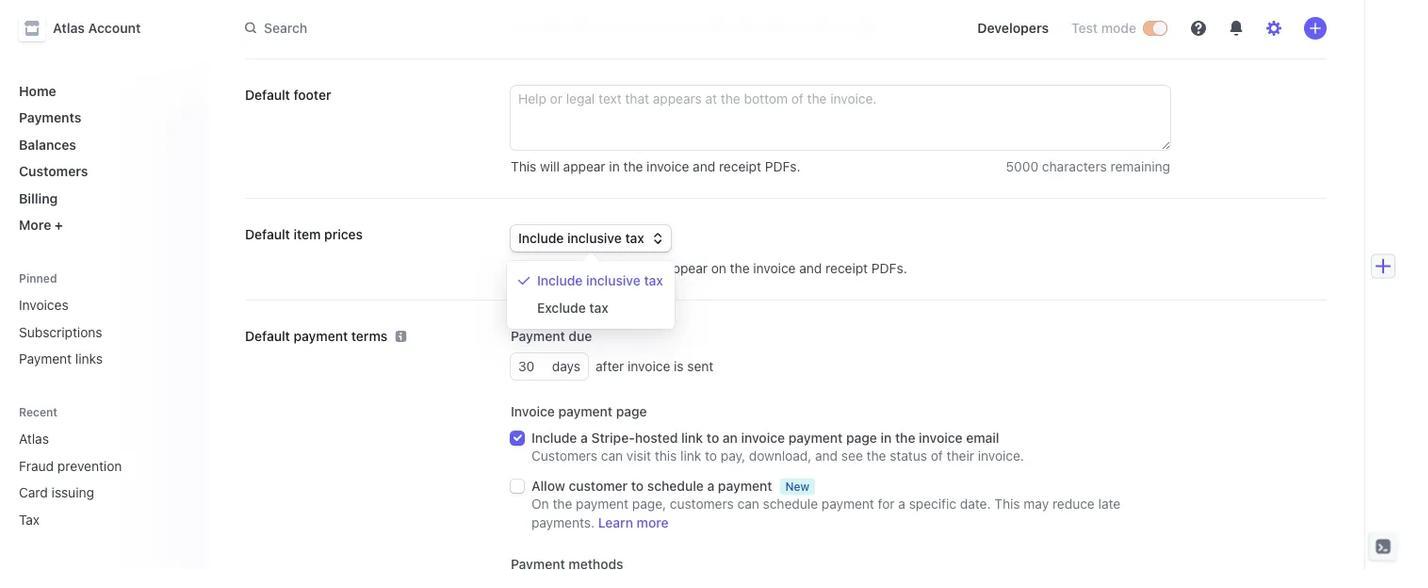 Task type: vqa. For each thing, say whether or not it's contained in the screenshot.
Stripe image
no



Task type: describe. For each thing, give the bounding box(es) containing it.
account
[[88, 20, 141, 36]]

500 characters remaining
[[1015, 20, 1171, 35]]

the right see at the right of page
[[867, 449, 887, 464]]

home
[[19, 83, 56, 99]]

test
[[1072, 20, 1098, 36]]

customers inside the include a stripe-hosted link to an invoice payment page in the invoice email customers can visit this link to pay, download, and see the status of their invoice.
[[532, 449, 598, 464]]

fraud
[[19, 458, 54, 474]]

recent element
[[0, 424, 207, 535]]

5000
[[1006, 159, 1039, 175]]

characters for 500
[[1043, 20, 1107, 35]]

payments.
[[532, 516, 595, 531]]

balances link
[[11, 129, 192, 160]]

home link
[[11, 75, 192, 106]]

days button
[[552, 354, 588, 380]]

tax
[[19, 512, 40, 527]]

more +
[[19, 217, 63, 233]]

in inside the include a stripe-hosted link to an invoice payment page in the invoice email customers can visit this link to pay, download, and see the status of their invoice.
[[881, 431, 892, 446]]

on
[[712, 261, 727, 277]]

include inclusive tax for include inclusive tax popup button
[[518, 231, 645, 247]]

payment for payment due
[[511, 329, 565, 345]]

download,
[[749, 449, 812, 464]]

default item prices
[[245, 227, 363, 243]]

more
[[19, 217, 51, 233]]

payment due
[[511, 329, 592, 345]]

status
[[890, 449, 928, 464]]

invoice right on
[[754, 261, 796, 277]]

pay,
[[721, 449, 746, 464]]

default footer
[[245, 88, 331, 103]]

search
[[264, 20, 307, 36]]

balances
[[19, 137, 76, 152]]

allow
[[532, 479, 565, 494]]

new
[[786, 481, 810, 494]]

payments
[[19, 110, 81, 125]]

include inclusive tax for include inclusive tax button
[[537, 273, 664, 289]]

atlas link
[[11, 424, 166, 454]]

tax inside exclude tax button
[[590, 301, 609, 316]]

include for include inclusive tax popup button
[[518, 231, 564, 247]]

billing link
[[11, 183, 192, 214]]

include for include inclusive tax button
[[537, 273, 583, 289]]

page.
[[846, 20, 881, 35]]

invoice up svg image
[[647, 159, 689, 175]]

subscriptions
[[19, 324, 102, 340]]

1 horizontal spatial pdfs.
[[872, 261, 908, 277]]

pinned navigation links element
[[11, 271, 192, 374]]

page inside the include a stripe-hosted link to an invoice payment page in the invoice email customers can visit this link to pay, download, and see the status of their invoice.
[[847, 431, 878, 446]]

+
[[55, 217, 63, 233]]

0 vertical spatial to
[[707, 431, 720, 446]]

settings image
[[1267, 21, 1282, 36]]

1 vertical spatial link
[[681, 449, 702, 464]]

test mode
[[1072, 20, 1137, 36]]

more
[[637, 516, 669, 531]]

a inside on the payment page, customers can schedule payment for a specific date. this may reduce late payments.
[[899, 497, 906, 512]]

stripe-
[[592, 431, 635, 446]]

controls
[[511, 261, 562, 277]]

learn
[[598, 516, 633, 531]]

invoice payment page
[[511, 404, 647, 420]]

sent
[[688, 359, 714, 375]]

5000 characters remaining
[[1006, 159, 1171, 175]]

in for and
[[609, 159, 620, 175]]

can inside on the payment page, customers can schedule payment for a specific date. this may reduce late payments.
[[738, 497, 760, 512]]

invoice left "email,"
[[647, 20, 689, 35]]

2 vertical spatial appear
[[666, 261, 708, 277]]

this
[[655, 449, 677, 464]]

this for this will appear in the invoice email, pdf, and payment page.
[[511, 20, 537, 35]]

this for this will appear in the invoice and receipt pdfs.
[[511, 159, 537, 175]]

payment left for
[[822, 497, 875, 512]]

of
[[931, 449, 943, 464]]

1 vertical spatial item
[[595, 261, 621, 277]]

payment left terms
[[294, 329, 348, 345]]

recent navigation links element
[[0, 404, 207, 535]]

recent
[[19, 406, 58, 419]]

payments link
[[11, 102, 192, 133]]

500
[[1015, 20, 1039, 35]]

mode
[[1102, 20, 1137, 36]]

invoice up download,
[[742, 431, 785, 446]]

payment links link
[[11, 344, 192, 374]]

pinned
[[19, 272, 57, 285]]

developers
[[978, 20, 1049, 36]]

their
[[947, 449, 975, 464]]

billing
[[19, 190, 58, 206]]

default for default item prices
[[245, 227, 290, 243]]

customer
[[569, 479, 628, 494]]

pdf,
[[733, 20, 760, 35]]

characters for 5000
[[1043, 159, 1107, 175]]

default payment terms
[[245, 329, 388, 345]]

page,
[[632, 497, 667, 512]]

remaining for 5000 characters remaining
[[1111, 159, 1171, 175]]

include inside the include a stripe-hosted link to an invoice payment page in the invoice email customers can visit this link to pay, download, and see the status of their invoice.
[[532, 431, 577, 446]]

tax for include inclusive tax button
[[644, 273, 664, 289]]

core navigation links element
[[11, 75, 192, 240]]

Default footer text field
[[511, 86, 1171, 150]]

exclude tax button
[[511, 296, 671, 322]]

invoice.
[[978, 449, 1025, 464]]

the inside on the payment page, customers can schedule payment for a specific date. this may reduce late payments.
[[553, 497, 573, 512]]

help image
[[1192, 21, 1207, 36]]

after invoice is sent text field
[[511, 354, 552, 380]]

tax for include inclusive tax popup button
[[625, 231, 645, 247]]

an
[[723, 431, 738, 446]]

on the payment page, customers can schedule payment for a specific date. this may reduce late payments.
[[532, 497, 1121, 531]]

payment inside the include a stripe-hosted link to an invoice payment page in the invoice email customers can visit this link to pay, download, and see the status of their invoice.
[[789, 431, 843, 446]]

appear for this will appear in the invoice and receipt pdfs.
[[563, 159, 606, 175]]

developers link
[[970, 13, 1057, 43]]

atlas account
[[53, 20, 141, 36]]

1 horizontal spatial a
[[708, 479, 715, 494]]

in for email,
[[609, 20, 620, 35]]



Task type: locate. For each thing, give the bounding box(es) containing it.
tax left svg image
[[625, 231, 645, 247]]

0 horizontal spatial payment
[[19, 351, 72, 367]]

days
[[552, 359, 581, 375]]

the right on
[[730, 261, 750, 277]]

link right hosted
[[682, 431, 703, 446]]

page up stripe- in the bottom left of the page
[[616, 404, 647, 420]]

allow customer to schedule a payment
[[532, 479, 773, 494]]

2 horizontal spatial a
[[899, 497, 906, 512]]

0 horizontal spatial prices
[[324, 227, 363, 243]]

0 vertical spatial pdfs.
[[765, 159, 801, 175]]

pdfs.
[[765, 159, 801, 175], [872, 261, 908, 277]]

links
[[75, 351, 103, 367]]

and inside the include a stripe-hosted link to an invoice payment page in the invoice email customers can visit this link to pay, download, and see the status of their invoice.
[[816, 449, 838, 464]]

page up see at the right of page
[[847, 431, 878, 446]]

0 vertical spatial default
[[245, 88, 290, 103]]

0 vertical spatial include inclusive tax
[[518, 231, 645, 247]]

default
[[245, 88, 290, 103], [245, 227, 290, 243], [245, 329, 290, 345]]

to left an
[[707, 431, 720, 446]]

0 vertical spatial appear
[[563, 20, 606, 35]]

include inclusive tax inside popup button
[[518, 231, 645, 247]]

2 vertical spatial include
[[532, 431, 577, 446]]

atlas for atlas
[[19, 431, 49, 447]]

atlas up fraud
[[19, 431, 49, 447]]

1 horizontal spatial schedule
[[763, 497, 818, 512]]

0 vertical spatial a
[[581, 431, 588, 446]]

schedule down the new
[[763, 497, 818, 512]]

1 characters from the top
[[1043, 20, 1107, 35]]

1 vertical spatial remaining
[[1111, 159, 1171, 175]]

0 vertical spatial customers
[[19, 164, 88, 179]]

1 vertical spatial will
[[540, 159, 560, 175]]

0 horizontal spatial a
[[581, 431, 588, 446]]

appear for this will appear in the invoice email, pdf, and payment page.
[[563, 20, 606, 35]]

payment inside the payment links link
[[19, 351, 72, 367]]

0 vertical spatial item
[[294, 227, 321, 243]]

receipt
[[719, 159, 762, 175], [826, 261, 868, 277]]

3 default from the top
[[245, 329, 290, 345]]

1 vertical spatial this
[[511, 159, 537, 175]]

payment up stripe- in the bottom left of the page
[[559, 404, 613, 420]]

schedule
[[647, 479, 704, 494], [763, 497, 818, 512]]

on
[[532, 497, 549, 512]]

0 horizontal spatial customers
[[19, 164, 88, 179]]

1 vertical spatial payment
[[19, 351, 72, 367]]

Search search field
[[234, 11, 765, 45]]

after invoice is sent
[[596, 359, 714, 375]]

atlas account button
[[19, 15, 160, 41]]

characters right 5000 on the right top of page
[[1043, 159, 1107, 175]]

1 vertical spatial characters
[[1043, 159, 1107, 175]]

1 horizontal spatial payment
[[511, 329, 565, 345]]

0 vertical spatial receipt
[[719, 159, 762, 175]]

include up exclude
[[537, 273, 583, 289]]

0 horizontal spatial pdfs.
[[765, 159, 801, 175]]

card issuing
[[19, 485, 94, 501]]

email
[[967, 431, 1000, 446]]

0 horizontal spatial schedule
[[647, 479, 704, 494]]

include a stripe-hosted link to an invoice payment page in the invoice email customers can visit this link to pay, download, and see the status of their invoice.
[[532, 431, 1025, 464]]

include inclusive tax button
[[511, 226, 671, 252]]

date.
[[960, 497, 991, 512]]

inclusive up exclude tax button
[[586, 273, 641, 289]]

exclude
[[537, 301, 586, 316]]

how
[[566, 261, 591, 277]]

1 vertical spatial page
[[847, 431, 878, 446]]

can inside the include a stripe-hosted link to an invoice payment page in the invoice email customers can visit this link to pay, download, and see the status of their invoice.
[[601, 449, 623, 464]]

will for this will appear in the invoice and receipt pdfs.
[[540, 159, 560, 175]]

1 vertical spatial default
[[245, 227, 290, 243]]

after
[[596, 359, 624, 375]]

tax down svg image
[[644, 273, 664, 289]]

controls how item prices appear on the invoice and receipt pdfs.
[[511, 261, 908, 277]]

payment down the subscriptions
[[19, 351, 72, 367]]

invoice left is
[[628, 359, 671, 375]]

atlas left account
[[53, 20, 85, 36]]

customers inside core navigation links element
[[19, 164, 88, 179]]

a up customers
[[708, 479, 715, 494]]

0 vertical spatial link
[[682, 431, 703, 446]]

footer
[[294, 88, 331, 103]]

to left the pay,
[[705, 449, 717, 464]]

atlas inside recent element
[[19, 431, 49, 447]]

a right for
[[899, 497, 906, 512]]

notifications image
[[1229, 21, 1244, 36]]

remaining
[[1111, 20, 1171, 35], [1111, 159, 1171, 175]]

2 vertical spatial a
[[899, 497, 906, 512]]

hosted
[[635, 431, 678, 446]]

1 vertical spatial schedule
[[763, 497, 818, 512]]

a inside the include a stripe-hosted link to an invoice payment page in the invoice email customers can visit this link to pay, download, and see the status of their invoice.
[[581, 431, 588, 446]]

tax down include inclusive tax button
[[590, 301, 609, 316]]

1 vertical spatial include inclusive tax
[[537, 273, 664, 289]]

remaining for 500 characters remaining
[[1111, 20, 1171, 35]]

subscriptions link
[[11, 317, 192, 347]]

to up page,
[[631, 479, 644, 494]]

due
[[569, 329, 592, 345]]

page
[[616, 404, 647, 420], [847, 431, 878, 446]]

include inside button
[[537, 273, 583, 289]]

invoice up of
[[919, 431, 963, 446]]

0 vertical spatial can
[[601, 449, 623, 464]]

0 horizontal spatial receipt
[[719, 159, 762, 175]]

1 vertical spatial can
[[738, 497, 760, 512]]

inclusive inside button
[[586, 273, 641, 289]]

visit
[[627, 449, 651, 464]]

payment for payment links
[[19, 351, 72, 367]]

atlas inside "atlas account" "button"
[[53, 20, 85, 36]]

0 vertical spatial page
[[616, 404, 647, 420]]

prices
[[324, 227, 363, 243], [625, 261, 662, 277]]

1 vertical spatial a
[[708, 479, 715, 494]]

specific
[[909, 497, 957, 512]]

card issuing link
[[11, 477, 166, 508]]

to
[[707, 431, 720, 446], [705, 449, 717, 464], [631, 479, 644, 494]]

0 vertical spatial this
[[511, 20, 537, 35]]

1 vertical spatial customers
[[532, 449, 598, 464]]

is
[[674, 359, 684, 375]]

tax link
[[11, 504, 166, 535]]

payment links
[[19, 351, 103, 367]]

1 default from the top
[[245, 88, 290, 103]]

1 horizontal spatial atlas
[[53, 20, 85, 36]]

for
[[878, 497, 895, 512]]

include inclusive tax up exclude tax button
[[537, 273, 664, 289]]

invoice
[[647, 20, 689, 35], [647, 159, 689, 175], [754, 261, 796, 277], [628, 359, 671, 375], [742, 431, 785, 446], [919, 431, 963, 446]]

see
[[842, 449, 863, 464]]

exclude tax
[[537, 301, 609, 316]]

link right this
[[681, 449, 702, 464]]

this inside on the payment page, customers can schedule payment for a specific date. this may reduce late payments.
[[995, 497, 1021, 512]]

will for this will appear in the invoice email, pdf, and payment page.
[[540, 20, 560, 35]]

late
[[1099, 497, 1121, 512]]

1 vertical spatial to
[[705, 449, 717, 464]]

0 vertical spatial will
[[540, 20, 560, 35]]

0 vertical spatial inclusive
[[568, 231, 622, 247]]

customers
[[670, 497, 734, 512]]

0 vertical spatial payment
[[511, 329, 565, 345]]

the up include inclusive tax popup button
[[624, 159, 643, 175]]

2 vertical spatial default
[[245, 329, 290, 345]]

this will appear in the invoice and receipt pdfs.
[[511, 159, 801, 175]]

payment up download,
[[789, 431, 843, 446]]

include inclusive tax button
[[511, 269, 671, 296]]

svg image
[[652, 233, 664, 245]]

the left "email,"
[[624, 20, 643, 35]]

card
[[19, 485, 48, 501]]

appear
[[563, 20, 606, 35], [563, 159, 606, 175], [666, 261, 708, 277]]

0 vertical spatial tax
[[625, 231, 645, 247]]

0 vertical spatial characters
[[1043, 20, 1107, 35]]

customers
[[19, 164, 88, 179], [532, 449, 598, 464]]

invoices link
[[11, 290, 192, 321]]

1 vertical spatial pdfs.
[[872, 261, 908, 277]]

can right customers
[[738, 497, 760, 512]]

0 horizontal spatial item
[[294, 227, 321, 243]]

include down the invoice
[[532, 431, 577, 446]]

terms
[[351, 329, 388, 345]]

2 vertical spatial in
[[881, 431, 892, 446]]

1 vertical spatial inclusive
[[586, 273, 641, 289]]

1 horizontal spatial page
[[847, 431, 878, 446]]

tax inside include inclusive tax button
[[644, 273, 664, 289]]

issuing
[[52, 485, 94, 501]]

2 remaining from the top
[[1111, 159, 1171, 175]]

include up controls
[[518, 231, 564, 247]]

inclusive for include inclusive tax button
[[586, 273, 641, 289]]

2 vertical spatial tax
[[590, 301, 609, 316]]

1 remaining from the top
[[1111, 20, 1171, 35]]

1 horizontal spatial customers
[[532, 449, 598, 464]]

include inclusive tax inside button
[[537, 273, 664, 289]]

2 characters from the top
[[1043, 159, 1107, 175]]

0 horizontal spatial atlas
[[19, 431, 49, 447]]

default for default footer
[[245, 88, 290, 103]]

default for default payment terms
[[245, 329, 290, 345]]

inclusive
[[568, 231, 622, 247], [586, 273, 641, 289]]

0 horizontal spatial page
[[616, 404, 647, 420]]

payment
[[790, 20, 843, 35], [294, 329, 348, 345], [559, 404, 613, 420], [789, 431, 843, 446], [718, 479, 773, 494], [576, 497, 629, 512], [822, 497, 875, 512]]

1 horizontal spatial can
[[738, 497, 760, 512]]

a down invoice payment page
[[581, 431, 588, 446]]

2 vertical spatial this
[[995, 497, 1021, 512]]

customers up allow
[[532, 449, 598, 464]]

1 vertical spatial prices
[[625, 261, 662, 277]]

inclusive up how
[[568, 231, 622, 247]]

and
[[764, 20, 787, 35], [693, 159, 716, 175], [800, 261, 822, 277], [816, 449, 838, 464]]

tax inside include inclusive tax popup button
[[625, 231, 645, 247]]

include inside popup button
[[518, 231, 564, 247]]

fraud prevention
[[19, 458, 122, 474]]

1 will from the top
[[540, 20, 560, 35]]

can down stripe- in the bottom left of the page
[[601, 449, 623, 464]]

characters right 500
[[1043, 20, 1107, 35]]

learn more
[[598, 516, 669, 531]]

payment up after invoice is sent text field
[[511, 329, 565, 345]]

item
[[294, 227, 321, 243], [595, 261, 621, 277]]

may
[[1024, 497, 1049, 512]]

schedule inside on the payment page, customers can schedule payment for a specific date. this may reduce late payments.
[[763, 497, 818, 512]]

reduce
[[1053, 497, 1095, 512]]

email,
[[693, 20, 729, 35]]

fraud prevention link
[[11, 451, 166, 481]]

inclusive for include inclusive tax popup button
[[568, 231, 622, 247]]

0 horizontal spatial can
[[601, 449, 623, 464]]

include
[[518, 231, 564, 247], [537, 273, 583, 289], [532, 431, 577, 446]]

1 horizontal spatial receipt
[[826, 261, 868, 277]]

characters
[[1043, 20, 1107, 35], [1043, 159, 1107, 175]]

1 vertical spatial atlas
[[19, 431, 49, 447]]

1 vertical spatial include
[[537, 273, 583, 289]]

customers link
[[11, 156, 192, 187]]

learn more link
[[598, 514, 669, 533]]

1 vertical spatial in
[[609, 159, 620, 175]]

atlas for atlas account
[[53, 20, 85, 36]]

2 will from the top
[[540, 159, 560, 175]]

the up payments.
[[553, 497, 573, 512]]

0 vertical spatial in
[[609, 20, 620, 35]]

prevention
[[57, 458, 122, 474]]

payment left the page.
[[790, 20, 843, 35]]

0 vertical spatial remaining
[[1111, 20, 1171, 35]]

1 horizontal spatial prices
[[625, 261, 662, 277]]

inclusive inside popup button
[[568, 231, 622, 247]]

can
[[601, 449, 623, 464], [738, 497, 760, 512]]

1 horizontal spatial item
[[595, 261, 621, 277]]

Search text field
[[234, 11, 765, 45]]

include inclusive tax up how
[[518, 231, 645, 247]]

this will appear in the invoice email, pdf, and payment page.
[[511, 20, 881, 35]]

schedule down this
[[647, 479, 704, 494]]

1 vertical spatial appear
[[563, 159, 606, 175]]

the up status
[[896, 431, 916, 446]]

0 vertical spatial atlas
[[53, 20, 85, 36]]

payment down the pay,
[[718, 479, 773, 494]]

payment down the customer
[[576, 497, 629, 512]]

0 vertical spatial schedule
[[647, 479, 704, 494]]

include inclusive tax
[[518, 231, 645, 247], [537, 273, 664, 289]]

invoices
[[19, 297, 68, 313]]

1 vertical spatial tax
[[644, 273, 664, 289]]

customers down balances
[[19, 164, 88, 179]]

link
[[682, 431, 703, 446], [681, 449, 702, 464]]

2 vertical spatial to
[[631, 479, 644, 494]]

pinned element
[[11, 290, 192, 374]]

payment
[[511, 329, 565, 345], [19, 351, 72, 367]]

1 vertical spatial receipt
[[826, 261, 868, 277]]

0 vertical spatial include
[[518, 231, 564, 247]]

0 vertical spatial prices
[[324, 227, 363, 243]]

2 default from the top
[[245, 227, 290, 243]]

atlas
[[53, 20, 85, 36], [19, 431, 49, 447]]



